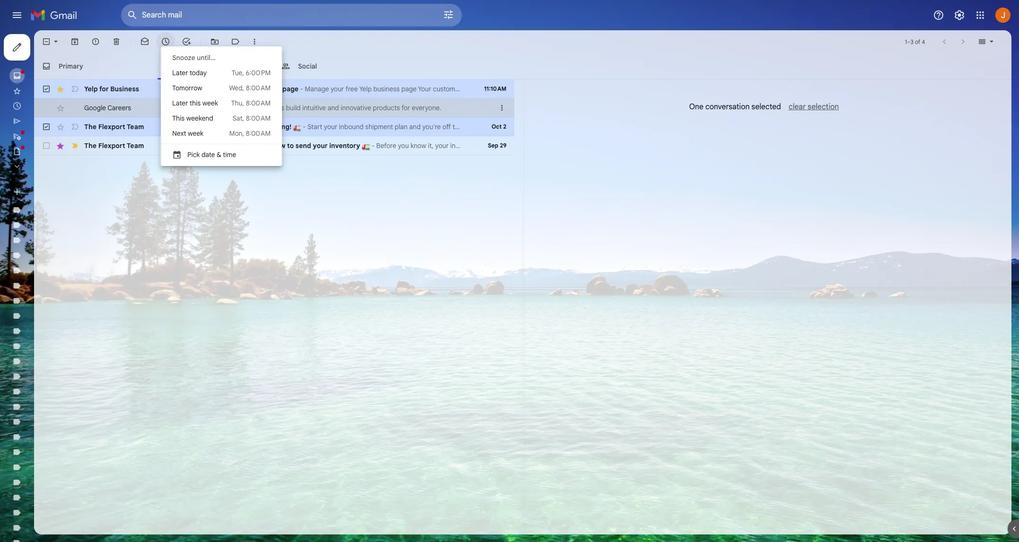 Task type: describe. For each thing, give the bounding box(es) containing it.
free
[[222, 85, 236, 93]]

manage
[[179, 85, 205, 93]]

8:00 am for sat, 8:00 am
[[246, 114, 271, 123]]

wed, 8:00 am
[[229, 84, 271, 92]]

toggle split pane mode image
[[978, 37, 987, 46]]

a
[[227, 142, 230, 150]]

time
[[223, 150, 236, 159]]

team for you're
[[127, 142, 144, 150]]

1 yelp from the left
[[84, 85, 98, 93]]

tue, 6:00 pm
[[232, 69, 271, 77]]

- up send
[[301, 123, 308, 131]]

promotions
[[178, 62, 214, 70]]

this
[[190, 99, 201, 107]]

0 vertical spatial week
[[202, 99, 218, 107]]

careers
[[108, 104, 131, 112]]

of
[[915, 38, 921, 45]]

row containing google careers
[[34, 98, 514, 117]]

1 vertical spatial inventory
[[329, 142, 360, 150]]

primary
[[59, 62, 83, 70]]

🚛 image for you're missing a step! here's how to send your inventory
[[362, 142, 370, 150]]

sat, 8:00 am
[[233, 114, 271, 123]]

pick date & time
[[187, 150, 236, 159]]

8:00 am for thu, 8:00 am
[[246, 99, 271, 107]]

3 row from the top
[[34, 117, 514, 136]]

add to tasks image
[[182, 37, 191, 46]]

build
[[286, 104, 301, 112]]

innovative
[[341, 104, 371, 112]]

0 vertical spatial your
[[206, 85, 221, 93]]

flexport for you're missing a step! here's how to send your inventory
[[98, 142, 125, 150]]

11:10 am
[[484, 85, 507, 92]]

2 yelp from the left
[[237, 85, 251, 93]]

later for later this week
[[172, 99, 188, 107]]

conversation
[[706, 102, 750, 112]]

help
[[262, 104, 276, 112]]

6:00 pm
[[246, 69, 271, 77]]

main content containing one conversation selected
[[34, 30, 1012, 535]]

2
[[503, 123, 507, 130]]

us
[[277, 104, 284, 112]]

sep 29
[[488, 142, 507, 149]]

and
[[328, 104, 339, 112]]

business
[[110, 85, 139, 93]]

–
[[907, 38, 911, 45]]

google's hiring engineers - help us build intuitive and innovative products for everyone.
[[179, 104, 441, 112]]

the flexport team for you're
[[84, 142, 144, 150]]

snooze image
[[161, 37, 170, 46]]

page
[[282, 85, 298, 93]]

1
[[905, 38, 907, 45]]

today
[[190, 69, 207, 77]]

🚛 image for don't leave your inventory waiting!
[[293, 123, 301, 131]]

date
[[202, 150, 215, 159]]

intuitive
[[302, 104, 326, 112]]

labels image
[[231, 37, 240, 46]]

advanced search options image
[[439, 5, 458, 24]]

everyone.
[[412, 104, 441, 112]]

mon, 8:00 am
[[229, 129, 271, 138]]

clear
[[789, 102, 806, 112]]

yelp for business
[[84, 85, 139, 93]]

mon,
[[229, 129, 244, 138]]

0 horizontal spatial inventory
[[233, 123, 264, 131]]

missing
[[200, 142, 225, 150]]

thu,
[[231, 99, 244, 107]]

main menu image
[[11, 9, 23, 21]]



Task type: vqa. For each thing, say whether or not it's contained in the screenshot.
The to the top
yes



Task type: locate. For each thing, give the bounding box(es) containing it.
2 8:00 am from the top
[[246, 99, 271, 107]]

🚛 image
[[293, 123, 301, 131], [362, 142, 370, 150]]

snooze
[[172, 53, 195, 62]]

move to image
[[210, 37, 220, 46]]

clear selection
[[789, 102, 839, 112]]

navigation
[[0, 30, 114, 542]]

for
[[99, 85, 109, 93], [402, 104, 410, 112]]

step!
[[232, 142, 248, 150]]

row up help
[[34, 80, 514, 98]]

hiring
[[207, 104, 224, 112]]

main content
[[34, 30, 1012, 535]]

cell
[[473, 103, 497, 113]]

settings image
[[954, 9, 965, 21]]

ad
[[164, 104, 171, 111]]

until…
[[197, 53, 216, 62]]

sat,
[[233, 114, 244, 123]]

gmail image
[[30, 6, 82, 25]]

how
[[272, 142, 285, 150]]

Search mail text field
[[142, 10, 416, 20]]

2 team from the top
[[127, 142, 144, 150]]

here's
[[250, 142, 270, 150]]

1 horizontal spatial inventory
[[329, 142, 360, 150]]

delete image
[[112, 37, 121, 46]]

google careers
[[84, 104, 131, 112]]

clear selection link
[[781, 102, 839, 112]]

google's
[[179, 104, 205, 112]]

0 horizontal spatial 🚛 image
[[293, 123, 301, 131]]

team
[[127, 123, 144, 131], [127, 142, 144, 150]]

1 team from the top
[[127, 123, 144, 131]]

2 later from the top
[[172, 99, 188, 107]]

primary tab
[[34, 53, 153, 80]]

1 later from the top
[[172, 69, 188, 77]]

tab list containing primary
[[34, 53, 1012, 80]]

later for later today
[[172, 69, 188, 77]]

3
[[911, 38, 914, 45]]

-
[[300, 85, 303, 93], [257, 104, 260, 112], [301, 123, 308, 131], [370, 142, 376, 150]]

29
[[500, 142, 507, 149]]

8:00 am down help
[[246, 114, 271, 123]]

you're
[[179, 142, 199, 150]]

1 – 3 of 4
[[905, 38, 925, 45]]

later down snooze
[[172, 69, 188, 77]]

thu, 8:00 am
[[231, 99, 271, 107]]

snooze until…
[[172, 53, 216, 62]]

row up waiting!
[[34, 98, 514, 117]]

tue,
[[232, 69, 244, 77]]

2 vertical spatial your
[[313, 142, 328, 150]]

1 horizontal spatial 🚛 image
[[362, 142, 370, 150]]

don't
[[179, 123, 196, 131]]

8:00 am for wed, 8:00 am
[[246, 84, 271, 92]]

selection
[[808, 102, 839, 112]]

inventory
[[233, 123, 264, 131], [329, 142, 360, 150]]

send
[[296, 142, 311, 150]]

1 the from the top
[[84, 123, 97, 131]]

one
[[689, 102, 704, 112]]

team for don't
[[127, 123, 144, 131]]

products
[[373, 104, 400, 112]]

0 vertical spatial 🚛 image
[[293, 123, 301, 131]]

yelp
[[84, 85, 98, 93], [237, 85, 251, 93]]

snooze menu menu
[[161, 46, 282, 166]]

tab list
[[34, 53, 1012, 80]]

promotions tab
[[154, 53, 273, 80]]

1 row from the top
[[34, 80, 514, 98]]

oct
[[492, 123, 502, 130]]

yelp up "google"
[[84, 85, 98, 93]]

1 vertical spatial team
[[127, 142, 144, 150]]

4
[[922, 38, 925, 45]]

row up you're missing a step! here's how to send your inventory
[[34, 117, 514, 136]]

8:00 am down 6:00 pm
[[246, 84, 271, 92]]

your right send
[[313, 142, 328, 150]]

- left help
[[257, 104, 260, 112]]

selected
[[752, 102, 781, 112]]

next week
[[172, 129, 204, 138]]

row
[[34, 80, 514, 98], [34, 98, 514, 117], [34, 117, 514, 136], [34, 136, 514, 155]]

- down the products
[[370, 142, 376, 150]]

for right the products
[[402, 104, 410, 112]]

mark as read image
[[140, 37, 150, 46]]

1 vertical spatial your
[[217, 123, 231, 131]]

8:00 am down 'business'
[[246, 99, 271, 107]]

later today
[[172, 69, 207, 77]]

1 horizontal spatial for
[[402, 104, 410, 112]]

tomorrow
[[172, 84, 202, 92]]

&
[[217, 150, 221, 159]]

1 the flexport team from the top
[[84, 123, 144, 131]]

1 vertical spatial later
[[172, 99, 188, 107]]

1 horizontal spatial yelp
[[237, 85, 251, 93]]

flexport
[[98, 123, 125, 131], [98, 142, 125, 150]]

support image
[[933, 9, 945, 21]]

your left 'sat,'
[[217, 123, 231, 131]]

1 vertical spatial 🚛 image
[[362, 142, 370, 150]]

google
[[84, 104, 106, 112]]

this weekend
[[172, 114, 213, 123]]

search mail image
[[124, 7, 141, 24]]

🚛 image down innovative
[[362, 142, 370, 150]]

weekend
[[186, 114, 213, 123]]

3 8:00 am from the top
[[246, 114, 271, 123]]

more image
[[250, 37, 259, 46]]

the
[[84, 123, 97, 131], [84, 142, 97, 150]]

next
[[172, 129, 186, 138]]

archive image
[[70, 37, 80, 46]]

- right page
[[300, 85, 303, 93]]

this
[[172, 114, 185, 123]]

week
[[202, 99, 218, 107], [188, 129, 204, 138]]

you're missing a step! here's how to send your inventory
[[179, 142, 362, 150]]

for up google careers
[[99, 85, 109, 93]]

🚛 image right waiting!
[[293, 123, 301, 131]]

later this week
[[172, 99, 218, 107]]

0 vertical spatial the
[[84, 123, 97, 131]]

0 vertical spatial later
[[172, 69, 188, 77]]

oct 2
[[492, 123, 507, 130]]

engineers
[[226, 104, 256, 112]]

0 vertical spatial the flexport team
[[84, 123, 144, 131]]

None checkbox
[[42, 37, 51, 46], [42, 84, 51, 94], [42, 141, 51, 150], [42, 37, 51, 46], [42, 84, 51, 94], [42, 141, 51, 150]]

1 flexport from the top
[[98, 123, 125, 131]]

1 vertical spatial flexport
[[98, 142, 125, 150]]

0 vertical spatial inventory
[[233, 123, 264, 131]]

one conversation selected
[[689, 102, 781, 112]]

8:00 am up here's
[[246, 129, 271, 138]]

1 8:00 am from the top
[[246, 84, 271, 92]]

wed,
[[229, 84, 244, 92]]

1 vertical spatial for
[[402, 104, 410, 112]]

1 vertical spatial week
[[188, 129, 204, 138]]

1 vertical spatial the flexport team
[[84, 142, 144, 150]]

leave
[[198, 123, 215, 131]]

waiting!
[[266, 123, 292, 131]]

4 8:00 am from the top
[[246, 129, 271, 138]]

2 the from the top
[[84, 142, 97, 150]]

the flexport team
[[84, 123, 144, 131], [84, 142, 144, 150]]

week right this
[[202, 99, 218, 107]]

None checkbox
[[42, 122, 51, 132]]

manage your free yelp business page -
[[179, 85, 305, 93]]

2 flexport from the top
[[98, 142, 125, 150]]

week up you're
[[188, 129, 204, 138]]

row containing yelp for business
[[34, 80, 514, 98]]

row down waiting!
[[34, 136, 514, 155]]

8:00 am
[[246, 84, 271, 92], [246, 99, 271, 107], [246, 114, 271, 123], [246, 129, 271, 138]]

business
[[252, 85, 281, 93]]

your
[[206, 85, 221, 93], [217, 123, 231, 131], [313, 142, 328, 150]]

the for don't leave your inventory waiting!
[[84, 123, 97, 131]]

0 vertical spatial flexport
[[98, 123, 125, 131]]

0 horizontal spatial yelp
[[84, 85, 98, 93]]

later right ad in the top left of the page
[[172, 99, 188, 107]]

the flexport team for don't
[[84, 123, 144, 131]]

your left 'free'
[[206, 85, 221, 93]]

0 vertical spatial team
[[127, 123, 144, 131]]

the for you're missing a step! here's how to send your inventory
[[84, 142, 97, 150]]

None search field
[[121, 4, 462, 27]]

2 the flexport team from the top
[[84, 142, 144, 150]]

social
[[298, 62, 317, 70]]

to
[[287, 142, 294, 150]]

flexport for don't leave your inventory waiting!
[[98, 123, 125, 131]]

report spam image
[[91, 37, 100, 46]]

2 row from the top
[[34, 98, 514, 117]]

8:00 am for mon, 8:00 am
[[246, 129, 271, 138]]

pick
[[187, 150, 200, 159]]

sep
[[488, 142, 499, 149]]

don't leave your inventory waiting!
[[179, 123, 293, 131]]

4 row from the top
[[34, 136, 514, 155]]

0 horizontal spatial for
[[99, 85, 109, 93]]

0 vertical spatial for
[[99, 85, 109, 93]]

social tab
[[274, 53, 393, 80]]

1 vertical spatial the
[[84, 142, 97, 150]]

yelp right 'free'
[[237, 85, 251, 93]]



